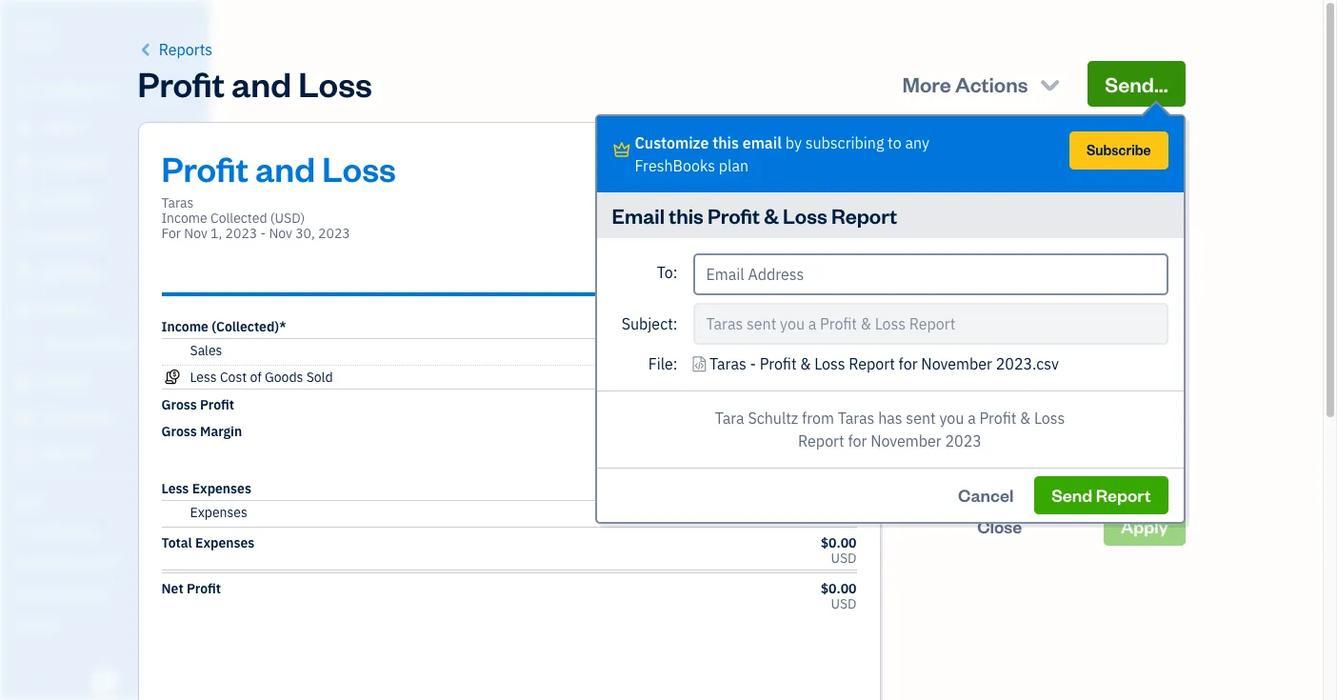 Task type: locate. For each thing, give the bounding box(es) containing it.
dashboard image
[[12, 83, 35, 102]]

2023
[[225, 225, 257, 242], [318, 225, 350, 242], [946, 432, 982, 451]]

2 horizontal spatial 2023
[[946, 432, 982, 451]]

0 vertical spatial less
[[190, 369, 217, 386]]

usd for total expenses
[[831, 550, 857, 567]]

1 vertical spatial :
[[673, 354, 678, 373]]

group
[[911, 284, 948, 301]]

to
[[888, 133, 902, 152]]

profit and loss taras income collected (usd) for nov 1, 2023 - nov 30, 2023
[[161, 146, 396, 242]]

1 horizontal spatial 2023
[[318, 225, 350, 242]]

1 horizontal spatial less
[[190, 369, 217, 386]]

2023 right 30,
[[318, 225, 350, 242]]

and for profit and loss
[[232, 61, 292, 106]]

1 horizontal spatial this
[[713, 133, 739, 152]]

taras owner
[[15, 17, 53, 52]]

project image
[[12, 300, 35, 319]]

email this profit & loss report
[[612, 202, 898, 229]]

1 income from the top
[[161, 210, 207, 227]]

0.00
[[829, 345, 857, 362], [829, 369, 857, 386], [829, 507, 857, 524]]

reports button
[[138, 38, 213, 61]]

& inside tara schultz from taras has sent you a profit & loss report for november 2023
[[1020, 409, 1031, 428]]

loss
[[298, 61, 372, 106], [322, 146, 396, 191], [783, 202, 827, 229], [815, 354, 846, 373], [1035, 409, 1065, 428]]

profit up margin
[[200, 396, 234, 413]]

2 usd from the top
[[831, 595, 857, 613]]

2 gross from the top
[[161, 423, 197, 440]]

$0.00 usd for total expenses
[[821, 534, 857, 567]]

: for file :
[[673, 354, 678, 373]]

file
[[649, 354, 673, 373]]

- right the file image
[[750, 354, 756, 373]]

1 horizontal spatial &
[[801, 354, 811, 373]]

subscribing
[[806, 133, 884, 152]]

0 vertical spatial for
[[899, 354, 918, 373]]

: up file :
[[673, 314, 678, 333]]

1 vertical spatial $0.00 usd
[[821, 580, 857, 613]]

0 horizontal spatial for
[[848, 432, 867, 451]]

for
[[161, 225, 181, 242]]

collected inside "profit and loss taras income collected (usd) for nov 1, 2023 - nov 30, 2023"
[[211, 210, 267, 227]]

2 vertical spatial &
[[1020, 409, 1031, 428]]

-
[[261, 225, 266, 242], [750, 354, 756, 373]]

1 $0.00 from the top
[[821, 396, 857, 413]]

report inside button
[[1096, 484, 1151, 506]]

0 vertical spatial $0.00
[[821, 396, 857, 413]]

3 0.00 from the top
[[829, 507, 857, 524]]

profit inside "profit and loss taras income collected (usd) for nov 1, 2023 - nov 30, 2023"
[[161, 146, 249, 191]]

0 vertical spatial gross
[[161, 396, 197, 413]]

chart image
[[12, 409, 35, 428]]

2 vertical spatial 0.00
[[829, 507, 857, 524]]

Select a contact to send to email field
[[693, 253, 1168, 295]]

0 vertical spatial and
[[232, 61, 292, 106]]

expenses up total expenses
[[192, 480, 251, 497]]

0 vertical spatial &
[[764, 202, 779, 229]]

nov left 30,
[[269, 225, 292, 242]]

1 vertical spatial -
[[750, 354, 756, 373]]

2023 right the 1,
[[225, 225, 257, 242]]

2 $0.00 usd from the top
[[821, 580, 857, 613]]

& for -
[[801, 354, 811, 373]]

1 vertical spatial november
[[871, 432, 942, 451]]

1 vertical spatial &
[[801, 354, 811, 373]]

0 vertical spatial 0.00
[[829, 345, 857, 362]]

all
[[950, 152, 966, 171]]

expenses for total
[[195, 534, 255, 552]]

1 vertical spatial for
[[848, 432, 867, 451]]

plan
[[719, 156, 749, 175]]

2 $0.00 from the top
[[821, 534, 857, 552]]

income up the sales
[[161, 318, 209, 335]]

group by group
[[911, 284, 1182, 369]]

expenses right total
[[195, 534, 255, 552]]

collected inside accounting method option group
[[942, 459, 1006, 478]]

taras left the has at the right bottom of page
[[838, 409, 875, 428]]

: left the file image
[[673, 354, 678, 373]]

& for this
[[764, 202, 779, 229]]

1 gross from the top
[[161, 396, 197, 413]]

money image
[[12, 372, 35, 392]]

less down the sales
[[190, 369, 217, 386]]

november down month
[[922, 354, 993, 373]]

email
[[743, 133, 782, 152]]

taras up for
[[161, 194, 194, 211]]

reset all
[[907, 152, 966, 171]]

2 : from the top
[[673, 354, 678, 373]]

1 vertical spatial collected
[[942, 459, 1006, 478]]

taras up the owner
[[15, 17, 53, 36]]

this right 'email'
[[669, 202, 704, 229]]

cancel
[[958, 484, 1014, 506]]

less up total
[[161, 480, 189, 497]]

0 horizontal spatial nov
[[184, 225, 207, 242]]

payment image
[[12, 228, 35, 247]]

1 horizontal spatial for
[[899, 354, 918, 373]]

:
[[673, 314, 678, 333], [673, 354, 678, 373]]

billed
[[942, 429, 981, 448]]

0 horizontal spatial -
[[261, 225, 266, 242]]

gross down gross profit
[[161, 423, 197, 440]]

for
[[899, 354, 918, 373], [848, 432, 867, 451]]

november
[[922, 354, 993, 373], [871, 432, 942, 451]]

1 vertical spatial less
[[161, 480, 189, 497]]

0 horizontal spatial collected
[[211, 210, 267, 227]]

1 horizontal spatial collected
[[942, 459, 1006, 478]]

tara schultz from taras has sent you a profit & loss report for november 2023
[[715, 409, 1065, 451]]

this for email
[[713, 133, 739, 152]]

net profit
[[161, 580, 221, 597]]

3 $0.00 from the top
[[821, 580, 857, 597]]

subject
[[622, 314, 673, 333]]

and for profit and loss taras income collected (usd) for nov 1, 2023 - nov 30, 2023
[[255, 146, 315, 191]]

0 horizontal spatial &
[[764, 202, 779, 229]]

2023 for profit
[[318, 225, 350, 242]]

and up (usd)
[[255, 146, 315, 191]]

& down by subscribing to any freshbooks plan
[[764, 202, 779, 229]]

2 horizontal spatial &
[[1020, 409, 1031, 428]]

0 vertical spatial collected
[[211, 210, 267, 227]]

invoice image
[[12, 191, 35, 211]]

net
[[161, 580, 184, 597]]

settings image
[[14, 615, 204, 631]]

2023 for tara
[[946, 432, 982, 451]]

1 vertical spatial gross
[[161, 423, 197, 440]]

$0.00
[[821, 396, 857, 413], [821, 534, 857, 552], [821, 580, 857, 597]]

send report button
[[1035, 476, 1168, 514]]

less for less expenses
[[161, 480, 189, 497]]

0 vertical spatial expenses
[[192, 480, 251, 497]]

november down sent at the right bottom of page
[[871, 432, 942, 451]]

1 $0.00 usd from the top
[[821, 534, 857, 567]]

usd
[[831, 550, 857, 567], [831, 595, 857, 613]]

expenses down "less expenses"
[[190, 504, 248, 521]]

customize
[[635, 133, 709, 152]]

1 vertical spatial and
[[255, 146, 315, 191]]

1 vertical spatial $0.00
[[821, 534, 857, 552]]

1 vertical spatial income
[[161, 318, 209, 335]]

nov left the 1,
[[184, 225, 207, 242]]

bank connections image
[[14, 585, 204, 600]]

profit up billed (accrual)
[[980, 409, 1017, 428]]

&
[[764, 202, 779, 229], [801, 354, 811, 373], [1020, 409, 1031, 428]]

and right reports button
[[232, 61, 292, 106]]

chevrondown image
[[1037, 70, 1064, 97]]

collected
[[211, 210, 267, 227], [942, 459, 1006, 478]]

loss inside tara schultz from taras has sent you a profit & loss report for november 2023
[[1035, 409, 1065, 428]]

2 vertical spatial expenses
[[195, 534, 255, 552]]

report right 'send'
[[1096, 484, 1151, 506]]

this
[[713, 133, 739, 152], [669, 202, 704, 229]]

& up (accrual)
[[1020, 409, 1031, 428]]

chevronleft image
[[138, 38, 155, 61]]

customize this email
[[635, 133, 782, 152]]

method
[[981, 399, 1027, 416]]

& up from
[[801, 354, 811, 373]]

1 : from the top
[[673, 314, 678, 333]]

(collected)*
[[212, 318, 287, 335]]

collected (cash-based)
[[942, 459, 1103, 478]]

profit up the 1,
[[161, 146, 249, 191]]

file :
[[649, 354, 678, 373]]

any
[[905, 133, 930, 152]]

profit
[[138, 61, 225, 106], [161, 146, 249, 191], [708, 202, 760, 229], [760, 354, 797, 373], [200, 396, 234, 413], [980, 409, 1017, 428], [187, 580, 221, 597]]

2023 inside tara schultz from taras has sent you a profit & loss report for november 2023
[[946, 432, 982, 451]]

accounting
[[911, 399, 978, 416]]

less
[[190, 369, 217, 386], [161, 480, 189, 497]]

group by option group
[[911, 308, 1182, 369]]

1 horizontal spatial nov
[[269, 225, 292, 242]]

this up the plan
[[713, 133, 739, 152]]

gross for gross margin
[[161, 423, 197, 440]]

usd for net profit
[[831, 595, 857, 613]]

1 usd from the top
[[831, 550, 857, 567]]

1 vertical spatial 0.00
[[829, 369, 857, 386]]

- left (usd)
[[261, 225, 266, 242]]

taras
[[15, 17, 53, 36], [161, 194, 194, 211], [710, 354, 747, 373], [838, 409, 875, 428]]

1 vertical spatial usd
[[831, 595, 857, 613]]

0 vertical spatial :
[[673, 314, 678, 333]]

has
[[879, 409, 903, 428]]

gross profit
[[161, 396, 234, 413]]

report down from
[[798, 432, 845, 451]]

collected up cancel
[[942, 459, 1006, 478]]

0 horizontal spatial this
[[669, 202, 704, 229]]

2023 down a
[[946, 432, 982, 451]]

more actions button
[[885, 61, 1081, 107]]

1 vertical spatial expenses
[[190, 504, 248, 521]]

and inside "profit and loss taras income collected (usd) for nov 1, 2023 - nov 30, 2023"
[[255, 146, 315, 191]]

0 vertical spatial income
[[161, 210, 207, 227]]

reset all button
[[907, 151, 966, 173]]

1 0.00 from the top
[[829, 345, 857, 362]]

1 nov from the left
[[184, 225, 207, 242]]

report
[[832, 202, 898, 229], [849, 354, 895, 373], [798, 432, 845, 451], [1096, 484, 1151, 506]]

0 vertical spatial this
[[713, 133, 739, 152]]

total
[[161, 534, 192, 552]]

income
[[161, 210, 207, 227], [161, 318, 209, 335]]

2 vertical spatial $0.00
[[821, 580, 857, 597]]

0 vertical spatial usd
[[831, 550, 857, 567]]

apps image
[[14, 493, 204, 509]]

1 vertical spatial this
[[669, 202, 704, 229]]

$0.00 usd
[[821, 534, 857, 567], [821, 580, 857, 613]]

margin
[[200, 423, 242, 440]]

billed (accrual)
[[942, 429, 1046, 448]]

collected left (usd)
[[211, 210, 267, 227]]

0 horizontal spatial less
[[161, 480, 189, 497]]

timer image
[[12, 336, 35, 355]]

nov
[[184, 225, 207, 242], [269, 225, 292, 242]]

estimate image
[[12, 155, 35, 174]]

profit down the plan
[[708, 202, 760, 229]]

and
[[232, 61, 292, 106], [255, 146, 315, 191]]

0 vertical spatial $0.00 usd
[[821, 534, 857, 567]]

items and services image
[[14, 554, 204, 570]]

0 vertical spatial -
[[261, 225, 266, 242]]

crown image
[[612, 139, 632, 162]]

income left the 1,
[[161, 210, 207, 227]]

gross up "gross margin"
[[161, 396, 197, 413]]



Task type: vqa. For each thing, say whether or not it's contained in the screenshot.
first Gross from the bottom of the page
yes



Task type: describe. For each thing, give the bounding box(es) containing it.
close button
[[907, 508, 1093, 546]]

more actions
[[903, 70, 1028, 97]]

month
[[942, 313, 985, 332]]

by subscribing to any freshbooks plan
[[635, 133, 930, 175]]

subscribe button
[[1070, 131, 1168, 170]]

by
[[786, 133, 802, 152]]

by
[[951, 284, 967, 301]]

filters
[[907, 114, 967, 141]]

cancel button
[[941, 476, 1031, 514]]

2023.csv
[[996, 354, 1059, 373]]

taras inside "profit and loss taras income collected (usd) for nov 1, 2023 - nov 30, 2023"
[[161, 194, 194, 211]]

date range element
[[907, 173, 1186, 270]]

Email Subject text field
[[693, 303, 1168, 345]]

$0.00 for expenses
[[821, 534, 857, 552]]

owner
[[15, 38, 50, 52]]

taras - profit & loss report for november 2023.csv
[[710, 354, 1059, 373]]

report up the has at the right bottom of page
[[849, 354, 895, 373]]

main element
[[0, 0, 257, 700]]

this for profit
[[669, 202, 704, 229]]

reset
[[907, 152, 946, 171]]

quarter
[[942, 344, 994, 363]]

profit inside tara schultz from taras has sent you a profit & loss report for november 2023
[[980, 409, 1017, 428]]

less cost of goods sold
[[190, 369, 333, 386]]

send…
[[1105, 70, 1168, 97]]

accounting method group
[[911, 399, 1182, 484]]

0.00 for $0.00
[[829, 507, 857, 524]]

schultz
[[748, 409, 799, 428]]

1,
[[211, 225, 222, 242]]

profit and loss
[[138, 61, 372, 106]]

2 income from the top
[[161, 318, 209, 335]]

taras right the file image
[[710, 354, 747, 373]]

(cash-
[[1010, 459, 1055, 478]]

2 0.00 from the top
[[829, 369, 857, 386]]

for inside tara schultz from taras has sent you a profit & loss report for november 2023
[[848, 432, 867, 451]]

report image
[[12, 445, 35, 464]]

profit right net
[[187, 580, 221, 597]]

actions
[[956, 70, 1028, 97]]

email
[[612, 202, 665, 229]]

sent
[[906, 409, 936, 428]]

of
[[250, 369, 262, 386]]

from
[[802, 409, 834, 428]]

a
[[968, 409, 976, 428]]

profit down reports
[[138, 61, 225, 106]]

- inside "profit and loss taras income collected (usd) for nov 1, 2023 - nov 30, 2023"
[[261, 225, 266, 242]]

income (collected)*
[[161, 318, 287, 335]]

gross for gross profit
[[161, 396, 197, 413]]

accounting method
[[911, 399, 1027, 416]]

send report
[[1052, 484, 1151, 506]]

(accrual)
[[985, 429, 1046, 448]]

gross margin
[[161, 423, 242, 440]]

group by
[[911, 284, 967, 301]]

close
[[978, 515, 1023, 537]]

sold
[[306, 369, 333, 386]]

(usd)
[[270, 210, 305, 227]]

: for subject :
[[673, 314, 678, 333]]

to:
[[657, 263, 678, 282]]

send… button
[[1088, 61, 1186, 107]]

less expenses
[[161, 480, 251, 497]]

you
[[940, 409, 964, 428]]

0.00 for 0.00
[[829, 345, 857, 362]]

november inside tara schultz from taras has sent you a profit & loss report for november 2023
[[871, 432, 942, 451]]

team members image
[[14, 524, 204, 539]]

based)
[[1055, 459, 1103, 478]]

cost
[[220, 369, 247, 386]]

goods
[[265, 369, 303, 386]]

reports
[[159, 40, 213, 59]]

loss inside "profit and loss taras income collected (usd) for nov 1, 2023 - nov 30, 2023"
[[322, 146, 396, 191]]

date
[[911, 188, 943, 205]]

tara
[[715, 409, 745, 428]]

taras inside tara schultz from taras has sent you a profit & loss report for november 2023
[[838, 409, 875, 428]]

more
[[903, 70, 951, 97]]

taras inside main element
[[15, 17, 53, 36]]

expenses for less
[[192, 480, 251, 497]]

client image
[[12, 119, 35, 138]]

income inside "profit and loss taras income collected (usd) for nov 1, 2023 - nov 30, 2023"
[[161, 210, 207, 227]]

0 horizontal spatial 2023
[[225, 225, 257, 242]]

report left date
[[832, 202, 898, 229]]

profit up schultz
[[760, 354, 797, 373]]

expense image
[[12, 264, 35, 283]]

0 vertical spatial november
[[922, 354, 993, 373]]

range
[[946, 188, 990, 205]]

30,
[[296, 225, 315, 242]]

2 nov from the left
[[269, 225, 292, 242]]

less for less cost of goods sold
[[190, 369, 217, 386]]

send
[[1052, 484, 1093, 506]]

report inside tara schultz from taras has sent you a profit & loss report for november 2023
[[798, 432, 845, 451]]

$0.00 usd for net profit
[[821, 580, 857, 613]]

subscribe
[[1087, 141, 1151, 159]]

$0.00 for profit
[[821, 580, 857, 597]]

total expenses
[[161, 534, 255, 552]]

subject :
[[622, 314, 678, 333]]

freshbooks image
[[90, 670, 120, 693]]

date range
[[911, 188, 990, 205]]

sales
[[190, 342, 222, 359]]

0%
[[836, 423, 857, 440]]

file image
[[693, 352, 706, 375]]

freshbooks
[[635, 156, 715, 175]]

accounting method option group
[[911, 423, 1182, 484]]

1 horizontal spatial -
[[750, 354, 756, 373]]



